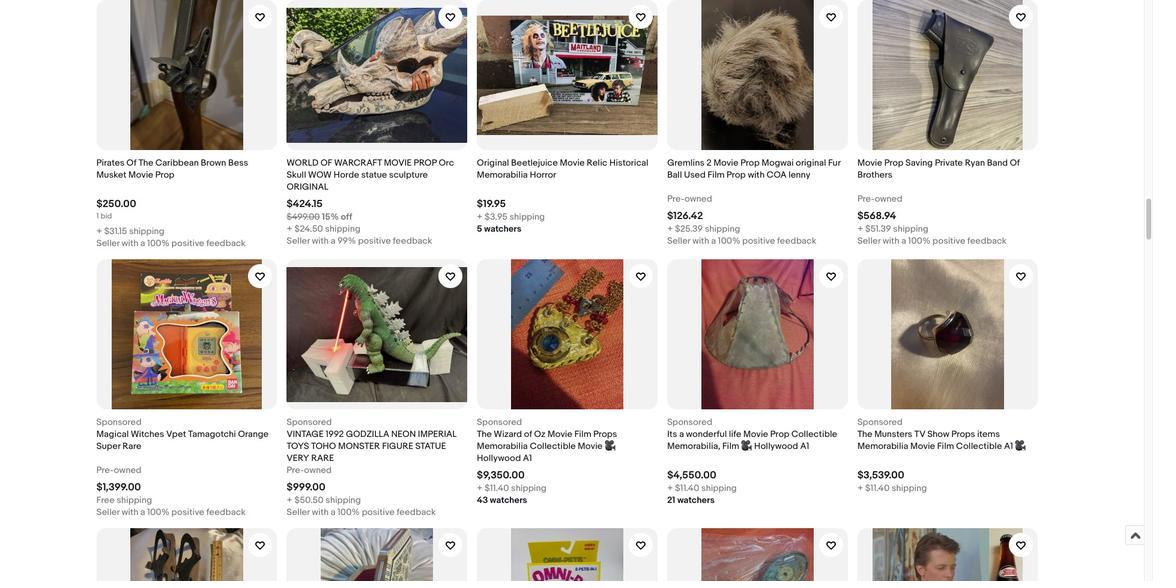 Task type: locate. For each thing, give the bounding box(es) containing it.
movie inside the movie prop saving private ryan band of brothers
[[858, 158, 883, 169]]

2 🎥 from the left
[[742, 441, 752, 453]]

sponsored up munsters
[[858, 417, 903, 429]]

3 $11.40 from the left
[[866, 483, 890, 495]]

1 of from the left
[[127, 158, 136, 169]]

$19.95
[[477, 199, 506, 211]]

seller
[[287, 236, 310, 247], [667, 236, 691, 247], [858, 236, 881, 247], [96, 238, 120, 250], [96, 507, 120, 519], [287, 507, 310, 519]]

shipping right $31.15
[[129, 226, 164, 238]]

owned inside the pre-owned $568.94 + $51.39 shipping seller with a 100% positive feedback
[[875, 194, 903, 205]]

pre- inside pre-owned $126.42 + $25.39 shipping seller with a 100% positive feedback
[[667, 194, 685, 205]]

watchers
[[484, 224, 522, 235], [490, 495, 527, 507], [678, 495, 715, 507]]

2 horizontal spatial 🎥
[[1016, 441, 1026, 453]]

historical
[[610, 158, 649, 169]]

warcraft
[[334, 158, 382, 169]]

2 sponsored text field from the left
[[477, 417, 522, 429]]

wonderful
[[686, 429, 727, 441]]

film down life
[[723, 441, 740, 453]]

1 seller with a 100% positive feedback text field from the left
[[96, 507, 246, 519]]

$31.15
[[104, 226, 127, 238]]

sponsored up vintage
[[287, 417, 332, 429]]

+ up 5
[[477, 212, 483, 223]]

seller down free
[[96, 507, 120, 519]]

2 horizontal spatial the
[[858, 429, 873, 441]]

100% inside the pre-owned $568.94 + $51.39 shipping seller with a 100% positive feedback
[[909, 236, 931, 247]]

sponsored up magical
[[96, 417, 142, 429]]

43
[[477, 495, 488, 507]]

prop right life
[[771, 429, 790, 441]]

items
[[978, 429, 1000, 441]]

$11.40 for $3,539.00
[[866, 483, 890, 495]]

bess
[[228, 158, 248, 169]]

Seller with a 100% positive feedback text field
[[96, 507, 246, 519], [287, 507, 436, 519]]

seller with a 100% positive feedback text field down $25.39
[[667, 236, 817, 248]]

with down $51.39
[[883, 236, 900, 247]]

with down the $24.50
[[312, 236, 329, 247]]

owned up "$568.94"
[[875, 194, 903, 205]]

1 horizontal spatial of
[[1010, 158, 1020, 169]]

seller with a 100% positive feedback text field for $1,399.00
[[96, 507, 246, 519]]

sponsored text field for sponsored
[[96, 417, 142, 429]]

a1
[[801, 441, 810, 453], [1004, 441, 1014, 453], [523, 453, 532, 465]]

1 horizontal spatial 🎥
[[742, 441, 752, 453]]

movie inside sponsored its a wonderful life   movie prop collectible memorabilia, film 🎥 hollywood a1
[[744, 429, 769, 441]]

skull
[[287, 170, 306, 181]]

film down 2
[[708, 170, 725, 181]]

$11.40 inside $4,550.00 + $11.40 shipping 21 watchers
[[675, 483, 700, 495]]

film right the oz
[[575, 429, 592, 441]]

1 horizontal spatial $11.40
[[675, 483, 700, 495]]

sponsored inside the sponsored the munsters tv show props items memorabilia  movie film collectible a1 🎥
[[858, 417, 903, 429]]

0 horizontal spatial sponsored text field
[[96, 417, 142, 429]]

relic
[[587, 158, 608, 169]]

rare
[[123, 441, 141, 453]]

0 horizontal spatial collectible
[[530, 441, 576, 453]]

memorabilia down original
[[477, 170, 528, 181]]

with inside the pre-owned $568.94 + $51.39 shipping seller with a 100% positive feedback
[[883, 236, 900, 247]]

2 sponsored text field from the left
[[858, 417, 903, 429]]

pre-owned text field for $568.94
[[858, 194, 903, 206]]

1 horizontal spatial seller with a 100% positive feedback text field
[[287, 507, 436, 519]]

2 horizontal spatial pre-owned text field
[[858, 194, 903, 206]]

+
[[477, 212, 483, 223], [287, 224, 293, 235], [667, 224, 673, 235], [858, 224, 864, 235], [96, 226, 102, 238], [477, 483, 483, 495], [667, 483, 673, 495], [858, 483, 864, 495], [287, 495, 293, 507]]

sponsored text field up toys
[[287, 417, 332, 429]]

gremlins 2 movie prop mogwai original fur ball used film prop with coa lenny
[[667, 158, 841, 181]]

0 horizontal spatial seller with a 100% positive feedback text field
[[96, 507, 246, 519]]

Sponsored text field
[[96, 417, 142, 429], [858, 417, 903, 429]]

positive
[[358, 236, 391, 247], [743, 236, 775, 247], [933, 236, 966, 247], [172, 238, 204, 250], [172, 507, 204, 519], [362, 507, 395, 519]]

seller inside sponsored vintage 1992 godzilla neon imperial toys toho monster figure statue very rare pre-owned $999.00 + $50.50 shipping seller with a 100% positive feedback
[[287, 507, 310, 519]]

1 sponsored from the left
[[96, 417, 142, 429]]

1 horizontal spatial sponsored text field
[[477, 417, 522, 429]]

memorabilia down munsters
[[858, 441, 909, 453]]

$19.95 + $3.95 shipping 5 watchers
[[477, 199, 545, 235]]

0 horizontal spatial hollywood
[[477, 453, 521, 465]]

sponsored inside "sponsored magical witches vpet tamagotchi orange super rare"
[[96, 417, 142, 429]]

1 sponsored text field from the left
[[287, 417, 332, 429]]

hollywood
[[754, 441, 798, 453], [477, 453, 521, 465]]

film inside sponsored its a wonderful life   movie prop collectible memorabilia, film 🎥 hollywood a1
[[723, 441, 740, 453]]

Pre-owned text field
[[667, 194, 712, 206]]

with
[[748, 170, 765, 181], [312, 236, 329, 247], [693, 236, 709, 247], [883, 236, 900, 247], [122, 238, 138, 250], [122, 507, 138, 519], [312, 507, 329, 519]]

shipping up 5 watchers text box
[[510, 212, 545, 223]]

shipping right $51.39
[[893, 224, 929, 235]]

pre-owned text field up $1,399.00 on the left of the page
[[96, 465, 141, 477]]

musket
[[96, 170, 126, 181]]

2 horizontal spatial a1
[[1004, 441, 1014, 453]]

0 horizontal spatial a1
[[523, 453, 532, 465]]

pre-
[[667, 194, 685, 205], [858, 194, 875, 205], [96, 465, 114, 477], [287, 465, 304, 477]]

seller inside pre-owned $126.42 + $25.39 shipping seller with a 100% positive feedback
[[667, 236, 691, 247]]

the for sponsored the wizard of oz movie film props memorabilia  collectible movie 🎥 hollywood a1 $9,350.00 + $11.40 shipping 43 watchers
[[477, 429, 492, 441]]

99%
[[338, 236, 356, 247]]

$19.95 text field
[[477, 199, 506, 211]]

shipping down off
[[325, 224, 361, 235]]

the
[[138, 158, 153, 169], [477, 429, 492, 441], [858, 429, 873, 441]]

4 sponsored from the left
[[667, 417, 713, 429]]

0 horizontal spatial sponsored text field
[[287, 417, 332, 429]]

shipping right $25.39
[[705, 224, 741, 235]]

sponsored text field up super
[[96, 417, 142, 429]]

$11.40 up the 43 watchers text field
[[485, 483, 509, 495]]

the inside the sponsored the munsters tv show props items memorabilia  movie film collectible a1 🎥
[[858, 429, 873, 441]]

$499.00
[[287, 212, 320, 223]]

prop left coa
[[727, 170, 746, 181]]

with inside $250.00 1 bid + $31.15 shipping seller with a 100% positive feedback
[[122, 238, 138, 250]]

21
[[667, 495, 676, 507]]

1 horizontal spatial sponsored text field
[[858, 417, 903, 429]]

sponsored up wonderful
[[667, 417, 713, 429]]

1 sponsored text field from the left
[[96, 417, 142, 429]]

$999.00
[[287, 482, 326, 494]]

+ left $51.39
[[858, 224, 864, 235]]

$11.40 up 21 watchers text field
[[675, 483, 700, 495]]

$11.40 down $3,539.00
[[866, 483, 890, 495]]

0 horizontal spatial props
[[594, 429, 617, 441]]

pre- inside pre-owned $1,399.00 free shipping seller with a 100% positive feedback
[[96, 465, 114, 477]]

wow
[[308, 170, 332, 181]]

prop left "mogwai"
[[741, 158, 760, 169]]

private
[[935, 158, 963, 169]]

with inside pre-owned $126.42 + $25.39 shipping seller with a 100% positive feedback
[[693, 236, 709, 247]]

of
[[127, 158, 136, 169], [1010, 158, 1020, 169]]

with down $25.39
[[693, 236, 709, 247]]

$11.40
[[485, 483, 509, 495], [675, 483, 700, 495], [866, 483, 890, 495]]

movie prop saving private ryan band of brothers
[[858, 158, 1020, 181]]

100% for $568.94
[[909, 236, 931, 247]]

positive inside the pre-owned $568.94 + $51.39 shipping seller with a 100% positive feedback
[[933, 236, 966, 247]]

2 horizontal spatial collectible
[[957, 441, 1002, 453]]

film
[[708, 170, 725, 181], [575, 429, 592, 441], [723, 441, 740, 453], [938, 441, 955, 453]]

props
[[594, 429, 617, 441], [952, 429, 976, 441]]

hollywood inside sponsored its a wonderful life   movie prop collectible memorabilia, film 🎥 hollywood a1
[[754, 441, 798, 453]]

+ $11.40 shipping text field
[[477, 483, 547, 495], [667, 483, 737, 495], [858, 483, 927, 495]]

Sponsored text field
[[287, 417, 332, 429], [477, 417, 522, 429], [667, 417, 713, 429]]

the left caribbean
[[138, 158, 153, 169]]

2 horizontal spatial $11.40
[[866, 483, 890, 495]]

$11.40 for $4,550.00
[[675, 483, 700, 495]]

pre- up '$568.94' text field
[[858, 194, 875, 205]]

3 🎥 from the left
[[1016, 441, 1026, 453]]

owned inside pre-owned $1,399.00 free shipping seller with a 100% positive feedback
[[114, 465, 141, 477]]

1 props from the left
[[594, 429, 617, 441]]

1 horizontal spatial props
[[952, 429, 976, 441]]

$424.15 text field
[[287, 199, 323, 211]]

with down $1,399.00 on the left of the page
[[122, 507, 138, 519]]

2 seller with a 100% positive feedback text field from the left
[[287, 507, 436, 519]]

very
[[287, 453, 309, 465]]

+ $11.40 shipping text field down $3,539.00
[[858, 483, 927, 495]]

2 horizontal spatial + $11.40 shipping text field
[[858, 483, 927, 495]]

seller with a 100% positive feedback text field down $50.50
[[287, 507, 436, 519]]

$11.40 inside $3,539.00 + $11.40 shipping
[[866, 483, 890, 495]]

life
[[729, 429, 742, 441]]

seller with a 100% positive feedback text field for 1 bid
[[96, 238, 246, 250]]

pre- inside the pre-owned $568.94 + $51.39 shipping seller with a 100% positive feedback
[[858, 194, 875, 205]]

Seller with a 100% positive feedback text field
[[667, 236, 817, 248], [858, 236, 1007, 248], [96, 238, 246, 250]]

Seller with a 99% positive feedback text field
[[287, 236, 432, 248]]

watchers down "$9,350.00" on the bottom left of the page
[[490, 495, 527, 507]]

2 sponsored from the left
[[287, 417, 332, 429]]

+ down $499.00
[[287, 224, 293, 235]]

prop down caribbean
[[155, 170, 175, 181]]

seller down the $24.50
[[287, 236, 310, 247]]

+ left $25.39
[[667, 224, 673, 235]]

pre- for $1,399.00
[[96, 465, 114, 477]]

owned
[[685, 194, 712, 205], [875, 194, 903, 205], [114, 465, 141, 477], [304, 465, 332, 477]]

with inside gremlins 2 movie prop mogwai original fur ball used film prop with coa lenny
[[748, 170, 765, 181]]

prop up brothers
[[885, 158, 904, 169]]

original
[[477, 158, 509, 169]]

1 horizontal spatial collectible
[[792, 429, 838, 441]]

0 horizontal spatial $11.40
[[485, 483, 509, 495]]

sponsored for sponsored vintage 1992 godzilla neon imperial toys toho monster figure statue very rare pre-owned $999.00 + $50.50 shipping seller with a 100% positive feedback
[[287, 417, 332, 429]]

1 horizontal spatial a1
[[801, 441, 810, 453]]

horror
[[530, 170, 556, 181]]

1 horizontal spatial hollywood
[[754, 441, 798, 453]]

pre-owned text field up '$568.94' text field
[[858, 194, 903, 206]]

+ down $3,539.00
[[858, 483, 864, 495]]

3 sponsored from the left
[[477, 417, 522, 429]]

sponsored text field for owned
[[287, 417, 332, 429]]

shipping inside the pre-owned $568.94 + $51.39 shipping seller with a 100% positive feedback
[[893, 224, 929, 235]]

film down 'show'
[[938, 441, 955, 453]]

100%
[[718, 236, 741, 247], [909, 236, 931, 247], [147, 238, 170, 250], [147, 507, 170, 519], [338, 507, 360, 519]]

pre-owned text field down very
[[287, 465, 332, 477]]

🎥
[[605, 441, 616, 453], [742, 441, 752, 453], [1016, 441, 1026, 453]]

owned up "$1,399.00" text box
[[114, 465, 141, 477]]

the left munsters
[[858, 429, 873, 441]]

seller down $51.39
[[858, 236, 881, 247]]

pre- up $126.42
[[667, 194, 685, 205]]

a1 inside the sponsored the munsters tv show props items memorabilia  movie film collectible a1 🎥
[[1004, 441, 1014, 453]]

0 horizontal spatial pre-owned text field
[[96, 465, 141, 477]]

shipping down $4,550.00
[[702, 483, 737, 495]]

watchers down $3.95
[[484, 224, 522, 235]]

2 horizontal spatial sponsored text field
[[667, 417, 713, 429]]

vintage
[[287, 429, 324, 441]]

the left wizard
[[477, 429, 492, 441]]

sponsored text field left tv
[[858, 417, 903, 429]]

seller with a 100% positive feedback text field down $51.39
[[858, 236, 1007, 248]]

0 horizontal spatial seller with a 100% positive feedback text field
[[96, 238, 246, 250]]

memorabilia inside the sponsored the munsters tv show props items memorabilia  movie film collectible a1 🎥
[[858, 441, 909, 453]]

$568.94 text field
[[858, 211, 897, 223]]

shipping inside $4,550.00 + $11.40 shipping 21 watchers
[[702, 483, 737, 495]]

sponsored up wizard
[[477, 417, 522, 429]]

of inside pirates of the caribbean brown bess musket movie prop
[[127, 158, 136, 169]]

shipping inside sponsored vintage 1992 godzilla neon imperial toys toho monster figure statue very rare pre-owned $999.00 + $50.50 shipping seller with a 100% positive feedback
[[326, 495, 361, 507]]

original beetlejuice movie relic historical memorabilia horror
[[477, 158, 649, 181]]

shipping right $50.50
[[326, 495, 361, 507]]

shipping inside pre-owned $126.42 + $25.39 shipping seller with a 100% positive feedback
[[705, 224, 741, 235]]

gremlins
[[667, 158, 705, 169]]

1 bid text field
[[96, 212, 112, 221]]

feedback inside pre-owned $126.42 + $25.39 shipping seller with a 100% positive feedback
[[777, 236, 817, 247]]

prop inside pirates of the caribbean brown bess musket movie prop
[[155, 170, 175, 181]]

a inside sponsored its a wonderful life   movie prop collectible memorabilia, film 🎥 hollywood a1
[[679, 429, 684, 441]]

$3,539.00 text field
[[858, 470, 905, 482]]

2 of from the left
[[1010, 158, 1020, 169]]

the inside sponsored the wizard of oz movie film props memorabilia  collectible movie 🎥 hollywood a1 $9,350.00 + $11.40 shipping 43 watchers
[[477, 429, 492, 441]]

$4,550.00 + $11.40 shipping 21 watchers
[[667, 470, 737, 507]]

collectible
[[792, 429, 838, 441], [530, 441, 576, 453], [957, 441, 1002, 453]]

1 horizontal spatial the
[[477, 429, 492, 441]]

shipping down $3,539.00
[[892, 483, 927, 495]]

statue
[[361, 170, 387, 181]]

with left coa
[[748, 170, 765, 181]]

sponsored text field for $3,539.00
[[858, 417, 903, 429]]

caribbean
[[155, 158, 199, 169]]

of
[[524, 429, 532, 441]]

2 horizontal spatial seller with a 100% positive feedback text field
[[858, 236, 1007, 248]]

prop inside the movie prop saving private ryan band of brothers
[[885, 158, 904, 169]]

sponsored text field up 'memorabilia,'
[[667, 417, 713, 429]]

pre- up $1,399.00 on the left of the page
[[96, 465, 114, 477]]

100% inside pre-owned $126.42 + $25.39 shipping seller with a 100% positive feedback
[[718, 236, 741, 247]]

collectible inside the sponsored the munsters tv show props items memorabilia  movie film collectible a1 🎥
[[957, 441, 1002, 453]]

ball
[[667, 170, 682, 181]]

rare
[[311, 453, 334, 465]]

+ $11.40 shipping text field down $9,350.00 text field
[[477, 483, 547, 495]]

+ inside $3,539.00 + $11.40 shipping
[[858, 483, 864, 495]]

$999.00 text field
[[287, 482, 326, 494]]

of right band
[[1010, 158, 1020, 169]]

43 watchers text field
[[477, 495, 527, 507]]

the inside pirates of the caribbean brown bess musket movie prop
[[138, 158, 153, 169]]

shipping up the 43 watchers text field
[[511, 483, 547, 495]]

1 horizontal spatial seller with a 100% positive feedback text field
[[667, 236, 817, 248]]

shipping inside $3,539.00 + $11.40 shipping
[[892, 483, 927, 495]]

$11.40 inside sponsored the wizard of oz movie film props memorabilia  collectible movie 🎥 hollywood a1 $9,350.00 + $11.40 shipping 43 watchers
[[485, 483, 509, 495]]

2 + $11.40 shipping text field from the left
[[667, 483, 737, 495]]

seller down $50.50
[[287, 507, 310, 519]]

pre- for $568.94
[[858, 194, 875, 205]]

Pre-owned text field
[[858, 194, 903, 206], [96, 465, 141, 477], [287, 465, 332, 477]]

munsters
[[875, 429, 913, 441]]

$1,399.00 text field
[[96, 482, 141, 494]]

a
[[331, 236, 336, 247], [711, 236, 716, 247], [902, 236, 907, 247], [140, 238, 145, 250], [679, 429, 684, 441], [140, 507, 145, 519], [331, 507, 336, 519]]

+ up 21
[[667, 483, 673, 495]]

show
[[928, 429, 950, 441]]

seller with a 100% positive feedback text field for $126.42
[[667, 236, 817, 248]]

1 horizontal spatial pre-owned text field
[[287, 465, 332, 477]]

5 sponsored from the left
[[858, 417, 903, 429]]

+ up 43
[[477, 483, 483, 495]]

watchers right 21
[[678, 495, 715, 507]]

sponsored inside sponsored vintage 1992 godzilla neon imperial toys toho monster figure statue very rare pre-owned $999.00 + $50.50 shipping seller with a 100% positive feedback
[[287, 417, 332, 429]]

shipping down "$1,399.00" text box
[[117, 495, 152, 507]]

sponsored for sponsored the munsters tv show props items memorabilia  movie film collectible a1 🎥
[[858, 417, 903, 429]]

seller inside pre-owned $1,399.00 free shipping seller with a 100% positive feedback
[[96, 507, 120, 519]]

with down $31.15
[[122, 238, 138, 250]]

$50.50
[[295, 495, 324, 507]]

film for the
[[938, 441, 955, 453]]

positive inside sponsored vintage 1992 godzilla neon imperial toys toho monster figure statue very rare pre-owned $999.00 + $50.50 shipping seller with a 100% positive feedback
[[362, 507, 395, 519]]

shipping inside pre-owned $1,399.00 free shipping seller with a 100% positive feedback
[[117, 495, 152, 507]]

pre- down very
[[287, 465, 304, 477]]

feedback inside the pre-owned $568.94 + $51.39 shipping seller with a 100% positive feedback
[[968, 236, 1007, 247]]

1 horizontal spatial + $11.40 shipping text field
[[667, 483, 737, 495]]

owned down the rare
[[304, 465, 332, 477]]

seller down $31.15
[[96, 238, 120, 250]]

shipping
[[510, 212, 545, 223], [325, 224, 361, 235], [705, 224, 741, 235], [893, 224, 929, 235], [129, 226, 164, 238], [511, 483, 547, 495], [702, 483, 737, 495], [892, 483, 927, 495], [117, 495, 152, 507], [326, 495, 361, 507]]

+ inside $19.95 + $3.95 shipping 5 watchers
[[477, 212, 483, 223]]

100% inside $250.00 1 bid + $31.15 shipping seller with a 100% positive feedback
[[147, 238, 170, 250]]

0 horizontal spatial 🎥
[[605, 441, 616, 453]]

1 + $11.40 shipping text field from the left
[[477, 483, 547, 495]]

0 horizontal spatial of
[[127, 158, 136, 169]]

+ left $50.50
[[287, 495, 293, 507]]

props inside sponsored the wizard of oz movie film props memorabilia  collectible movie 🎥 hollywood a1 $9,350.00 + $11.40 shipping 43 watchers
[[594, 429, 617, 441]]

collectible inside sponsored the wizard of oz movie film props memorabilia  collectible movie 🎥 hollywood a1 $9,350.00 + $11.40 shipping 43 watchers
[[530, 441, 576, 453]]

owned up $126.42 text box
[[685, 194, 712, 205]]

0 vertical spatial hollywood
[[754, 441, 798, 453]]

sponsored text field left of
[[477, 417, 522, 429]]

positive inside pre-owned $1,399.00 free shipping seller with a 100% positive feedback
[[172, 507, 204, 519]]

positive inside pre-owned $126.42 + $25.39 shipping seller with a 100% positive feedback
[[743, 236, 775, 247]]

godzilla
[[346, 429, 389, 441]]

$24.50
[[295, 224, 323, 235]]

2 $11.40 from the left
[[675, 483, 700, 495]]

of right pirates
[[127, 158, 136, 169]]

1 🎥 from the left
[[605, 441, 616, 453]]

+ $25.39 shipping text field
[[667, 224, 741, 236]]

+ $11.40 shipping text field for $3,539.00
[[858, 483, 927, 495]]

memorabilia down wizard
[[477, 441, 528, 453]]

+ down 1
[[96, 226, 102, 238]]

film inside the sponsored the munsters tv show props items memorabilia  movie film collectible a1 🎥
[[938, 441, 955, 453]]

+ inside world of warcraft movie prop orc skull  wow horde statue sculpture original $424.15 $499.00 15% off + $24.50 shipping seller with a 99% positive feedback
[[287, 224, 293, 235]]

+ $24.50 shipping text field
[[287, 224, 361, 236]]

sponsored inside sponsored the wizard of oz movie film props memorabilia  collectible movie 🎥 hollywood a1 $9,350.00 + $11.40 shipping 43 watchers
[[477, 417, 522, 429]]

3 + $11.40 shipping text field from the left
[[858, 483, 927, 495]]

beetlejuice
[[511, 158, 558, 169]]

ryan
[[965, 158, 985, 169]]

0 horizontal spatial + $11.40 shipping text field
[[477, 483, 547, 495]]

0 horizontal spatial the
[[138, 158, 153, 169]]

1 vertical spatial hollywood
[[477, 453, 521, 465]]

1 $11.40 from the left
[[485, 483, 509, 495]]

sponsored inside sponsored its a wonderful life   movie prop collectible memorabilia, film 🎥 hollywood a1
[[667, 417, 713, 429]]

mogwai
[[762, 158, 794, 169]]

+ inside sponsored the wizard of oz movie film props memorabilia  collectible movie 🎥 hollywood a1 $9,350.00 + $11.40 shipping 43 watchers
[[477, 483, 483, 495]]

with down $50.50
[[312, 507, 329, 519]]

sponsored the munsters tv show props items memorabilia  movie film collectible a1 🎥
[[858, 417, 1026, 453]]

a inside pre-owned $126.42 + $25.39 shipping seller with a 100% positive feedback
[[711, 236, 716, 247]]

2 props from the left
[[952, 429, 976, 441]]

+ $3.95 shipping text field
[[477, 212, 545, 224]]

feedback
[[393, 236, 432, 247], [777, 236, 817, 247], [968, 236, 1007, 247], [206, 238, 246, 250], [206, 507, 246, 519], [397, 507, 436, 519]]

seller with a 100% positive feedback text field down $1,399.00 on the left of the page
[[96, 507, 246, 519]]

seller with a 100% positive feedback text field down $31.15
[[96, 238, 246, 250]]

seller down $25.39
[[667, 236, 691, 247]]

+ $11.40 shipping text field down $4,550.00 text field
[[667, 483, 737, 495]]

$250.00
[[96, 199, 136, 211]]



Task type: describe. For each thing, give the bounding box(es) containing it.
original
[[796, 158, 826, 169]]

hollywood inside sponsored the wizard of oz movie film props memorabilia  collectible movie 🎥 hollywood a1 $9,350.00 + $11.40 shipping 43 watchers
[[477, 453, 521, 465]]

sponsored vintage 1992 godzilla neon imperial toys toho monster figure statue very rare pre-owned $999.00 + $50.50 shipping seller with a 100% positive feedback
[[287, 417, 457, 519]]

sponsored magical witches vpet tamagotchi orange super rare
[[96, 417, 269, 453]]

the for sponsored the munsters tv show props items memorabilia  movie film collectible a1 🎥
[[858, 429, 873, 441]]

$250.00 1 bid + $31.15 shipping seller with a 100% positive feedback
[[96, 199, 246, 250]]

horde
[[334, 170, 359, 181]]

owned for $568.94
[[875, 194, 903, 205]]

100% inside sponsored vintage 1992 godzilla neon imperial toys toho monster figure statue very rare pre-owned $999.00 + $50.50 shipping seller with a 100% positive feedback
[[338, 507, 360, 519]]

lenny
[[789, 170, 811, 181]]

$9,350.00
[[477, 470, 525, 482]]

imperial
[[418, 429, 457, 441]]

film for its
[[723, 441, 740, 453]]

+ inside the pre-owned $568.94 + $51.39 shipping seller with a 100% positive feedback
[[858, 224, 864, 235]]

memorabilia inside original beetlejuice movie relic historical memorabilia horror
[[477, 170, 528, 181]]

positive inside world of warcraft movie prop orc skull  wow horde statue sculpture original $424.15 $499.00 15% off + $24.50 shipping seller with a 99% positive feedback
[[358, 236, 391, 247]]

feedback inside pre-owned $1,399.00 free shipping seller with a 100% positive feedback
[[206, 507, 246, 519]]

bid
[[101, 212, 112, 221]]

$51.39
[[866, 224, 891, 235]]

15%
[[322, 212, 339, 223]]

a inside world of warcraft movie prop orc skull  wow horde statue sculpture original $424.15 $499.00 15% off + $24.50 shipping seller with a 99% positive feedback
[[331, 236, 336, 247]]

$1,399.00
[[96, 482, 141, 494]]

watchers for $19.95
[[484, 224, 522, 235]]

magical
[[96, 429, 129, 441]]

oz
[[534, 429, 546, 441]]

shipping inside $250.00 1 bid + $31.15 shipping seller with a 100% positive feedback
[[129, 226, 164, 238]]

world
[[287, 158, 319, 169]]

a1 inside sponsored the wizard of oz movie film props memorabilia  collectible movie 🎥 hollywood a1 $9,350.00 + $11.40 shipping 43 watchers
[[523, 453, 532, 465]]

saving
[[906, 158, 933, 169]]

+ $11.40 shipping text field for $9,350.00
[[477, 483, 547, 495]]

fur
[[828, 158, 841, 169]]

used
[[684, 170, 706, 181]]

watchers for $4,550.00
[[678, 495, 715, 507]]

tv
[[915, 429, 926, 441]]

witches
[[131, 429, 164, 441]]

sponsored for sponsored its a wonderful life   movie prop collectible memorabilia, film 🎥 hollywood a1
[[667, 417, 713, 429]]

a inside the pre-owned $568.94 + $51.39 shipping seller with a 100% positive feedback
[[902, 236, 907, 247]]

sculpture
[[389, 170, 428, 181]]

+ $11.40 shipping text field for $4,550.00
[[667, 483, 737, 495]]

+ inside $4,550.00 + $11.40 shipping 21 watchers
[[667, 483, 673, 495]]

$4,550.00
[[667, 470, 717, 482]]

original
[[287, 182, 328, 193]]

super
[[96, 441, 121, 453]]

+ $51.39 shipping text field
[[858, 224, 929, 236]]

$568.94
[[858, 211, 897, 223]]

$126.42
[[667, 211, 703, 223]]

pre- inside sponsored vintage 1992 godzilla neon imperial toys toho monster figure statue very rare pre-owned $999.00 + $50.50 shipping seller with a 100% positive feedback
[[287, 465, 304, 477]]

seller with a 100% positive feedback text field for $568.94
[[858, 236, 1007, 248]]

movie inside the sponsored the munsters tv show props items memorabilia  movie film collectible a1 🎥
[[911, 441, 936, 453]]

owned inside sponsored vintage 1992 godzilla neon imperial toys toho monster figure statue very rare pre-owned $999.00 + $50.50 shipping seller with a 100% positive feedback
[[304, 465, 332, 477]]

orc
[[439, 158, 454, 169]]

vpet
[[166, 429, 186, 441]]

pre-owned text field for $999.00
[[287, 465, 332, 477]]

prop inside sponsored its a wonderful life   movie prop collectible memorabilia, film 🎥 hollywood a1
[[771, 429, 790, 441]]

of
[[321, 158, 332, 169]]

prop
[[414, 158, 437, 169]]

neon
[[391, 429, 416, 441]]

seller with a 100% positive feedback text field for $999.00
[[287, 507, 436, 519]]

🎥 inside the sponsored the munsters tv show props items memorabilia  movie film collectible a1 🎥
[[1016, 441, 1026, 453]]

off
[[341, 212, 352, 223]]

memorabilia inside sponsored the wizard of oz movie film props memorabilia  collectible movie 🎥 hollywood a1 $9,350.00 + $11.40 shipping 43 watchers
[[477, 441, 528, 453]]

free
[[96, 495, 115, 507]]

seller inside $250.00 1 bid + $31.15 shipping seller with a 100% positive feedback
[[96, 238, 120, 250]]

pre-owned $126.42 + $25.39 shipping seller with a 100% positive feedback
[[667, 194, 817, 247]]

world of warcraft movie prop orc skull  wow horde statue sculpture original $424.15 $499.00 15% off + $24.50 shipping seller with a 99% positive feedback
[[287, 158, 454, 247]]

sponsored the wizard of oz movie film props memorabilia  collectible movie 🎥 hollywood a1 $9,350.00 + $11.40 shipping 43 watchers
[[477, 417, 617, 507]]

shipping inside sponsored the wizard of oz movie film props memorabilia  collectible movie 🎥 hollywood a1 $9,350.00 + $11.40 shipping 43 watchers
[[511, 483, 547, 495]]

a inside sponsored vintage 1992 godzilla neon imperial toys toho monster figure statue very rare pre-owned $999.00 + $50.50 shipping seller with a 100% positive feedback
[[331, 507, 336, 519]]

$3.95
[[485, 212, 508, 223]]

of inside the movie prop saving private ryan band of brothers
[[1010, 158, 1020, 169]]

monster
[[338, 441, 380, 453]]

owned for $126.42
[[685, 194, 712, 205]]

toho
[[311, 441, 336, 453]]

pre-owned $1,399.00 free shipping seller with a 100% positive feedback
[[96, 465, 246, 519]]

100% for $126.42
[[718, 236, 741, 247]]

100% inside pre-owned $1,399.00 free shipping seller with a 100% positive feedback
[[147, 507, 170, 519]]

owned for $1,399.00
[[114, 465, 141, 477]]

pre-owned $568.94 + $51.39 shipping seller with a 100% positive feedback
[[858, 194, 1007, 247]]

sponsored for sponsored the wizard of oz movie film props memorabilia  collectible movie 🎥 hollywood a1 $9,350.00 + $11.40 shipping 43 watchers
[[477, 417, 522, 429]]

5 watchers text field
[[477, 224, 522, 236]]

🎥 inside sponsored the wizard of oz movie film props memorabilia  collectible movie 🎥 hollywood a1 $9,350.00 + $11.40 shipping 43 watchers
[[605, 441, 616, 453]]

feedback inside world of warcraft movie prop orc skull  wow horde statue sculpture original $424.15 $499.00 15% off + $24.50 shipping seller with a 99% positive feedback
[[393, 236, 432, 247]]

$424.15
[[287, 199, 323, 211]]

1
[[96, 212, 99, 221]]

seller inside the pre-owned $568.94 + $51.39 shipping seller with a 100% positive feedback
[[858, 236, 881, 247]]

pre- for $126.42
[[667, 194, 685, 205]]

2
[[707, 158, 712, 169]]

+ inside pre-owned $126.42 + $25.39 shipping seller with a 100% positive feedback
[[667, 224, 673, 235]]

brown
[[201, 158, 226, 169]]

+ inside sponsored vintage 1992 godzilla neon imperial toys toho monster figure statue very rare pre-owned $999.00 + $50.50 shipping seller with a 100% positive feedback
[[287, 495, 293, 507]]

+ inside $250.00 1 bid + $31.15 shipping seller with a 100% positive feedback
[[96, 226, 102, 238]]

statue
[[415, 441, 446, 453]]

a inside $250.00 1 bid + $31.15 shipping seller with a 100% positive feedback
[[140, 238, 145, 250]]

positive inside $250.00 1 bid + $31.15 shipping seller with a 100% positive feedback
[[172, 238, 204, 250]]

🎥 inside sponsored its a wonderful life   movie prop collectible memorabilia, film 🎥 hollywood a1
[[742, 441, 752, 453]]

collectible inside sponsored its a wonderful life   movie prop collectible memorabilia, film 🎥 hollywood a1
[[792, 429, 838, 441]]

wizard
[[494, 429, 522, 441]]

its
[[667, 429, 677, 441]]

+ $50.50 shipping text field
[[287, 495, 361, 507]]

memorabilia,
[[667, 441, 721, 453]]

5
[[477, 224, 482, 235]]

coa
[[767, 170, 787, 181]]

$250.00 text field
[[96, 199, 136, 211]]

movie inside gremlins 2 movie prop mogwai original fur ball used film prop with coa lenny
[[714, 158, 739, 169]]

shipping inside world of warcraft movie prop orc skull  wow horde statue sculpture original $424.15 $499.00 15% off + $24.50 shipping seller with a 99% positive feedback
[[325, 224, 361, 235]]

shipping inside $19.95 + $3.95 shipping 5 watchers
[[510, 212, 545, 223]]

props inside the sponsored the munsters tv show props items memorabilia  movie film collectible a1 🎥
[[952, 429, 976, 441]]

orange
[[238, 429, 269, 441]]

a1 inside sponsored its a wonderful life   movie prop collectible memorabilia, film 🎥 hollywood a1
[[801, 441, 810, 453]]

previous price $499.00 15% off text field
[[287, 212, 352, 224]]

with inside world of warcraft movie prop orc skull  wow horde statue sculpture original $424.15 $499.00 15% off + $24.50 shipping seller with a 99% positive feedback
[[312, 236, 329, 247]]

feedback inside sponsored vintage 1992 godzilla neon imperial toys toho monster figure statue very rare pre-owned $999.00 + $50.50 shipping seller with a 100% positive feedback
[[397, 507, 436, 519]]

a inside pre-owned $1,399.00 free shipping seller with a 100% positive feedback
[[140, 507, 145, 519]]

$25.39
[[675, 224, 703, 235]]

$4,550.00 text field
[[667, 470, 717, 482]]

21 watchers text field
[[667, 495, 715, 507]]

film for 2
[[708, 170, 725, 181]]

sponsored for sponsored magical witches vpet tamagotchi orange super rare
[[96, 417, 142, 429]]

pre-owned text field for $1,399.00
[[96, 465, 141, 477]]

$126.42 text field
[[667, 211, 703, 223]]

tamagotchi
[[188, 429, 236, 441]]

band
[[987, 158, 1008, 169]]

sponsored text field for $9,350.00
[[477, 417, 522, 429]]

movie inside pirates of the caribbean brown bess musket movie prop
[[128, 170, 153, 181]]

pirates of the caribbean brown bess musket movie prop
[[96, 158, 248, 181]]

feedback inside $250.00 1 bid + $31.15 shipping seller with a 100% positive feedback
[[206, 238, 246, 250]]

toys
[[287, 441, 309, 453]]

watchers inside sponsored the wizard of oz movie film props memorabilia  collectible movie 🎥 hollywood a1 $9,350.00 + $11.40 shipping 43 watchers
[[490, 495, 527, 507]]

3 sponsored text field from the left
[[667, 417, 713, 429]]

with inside pre-owned $1,399.00 free shipping seller with a 100% positive feedback
[[122, 507, 138, 519]]

$9,350.00 text field
[[477, 470, 525, 482]]

Free shipping text field
[[96, 495, 152, 507]]

brothers
[[858, 170, 893, 181]]

$3,539.00 + $11.40 shipping
[[858, 470, 927, 495]]

movie inside original beetlejuice movie relic historical memorabilia horror
[[560, 158, 585, 169]]

1992
[[326, 429, 344, 441]]

+ $31.15 shipping text field
[[96, 226, 164, 238]]

figure
[[382, 441, 413, 453]]

pirates
[[96, 158, 125, 169]]

film inside sponsored the wizard of oz movie film props memorabilia  collectible movie 🎥 hollywood a1 $9,350.00 + $11.40 shipping 43 watchers
[[575, 429, 592, 441]]

seller inside world of warcraft movie prop orc skull  wow horde statue sculpture original $424.15 $499.00 15% off + $24.50 shipping seller with a 99% positive feedback
[[287, 236, 310, 247]]

with inside sponsored vintage 1992 godzilla neon imperial toys toho monster figure statue very rare pre-owned $999.00 + $50.50 shipping seller with a 100% positive feedback
[[312, 507, 329, 519]]

movie
[[384, 158, 412, 169]]

100% for bid
[[147, 238, 170, 250]]



Task type: vqa. For each thing, say whether or not it's contained in the screenshot.
the bottom the Hollywood
yes



